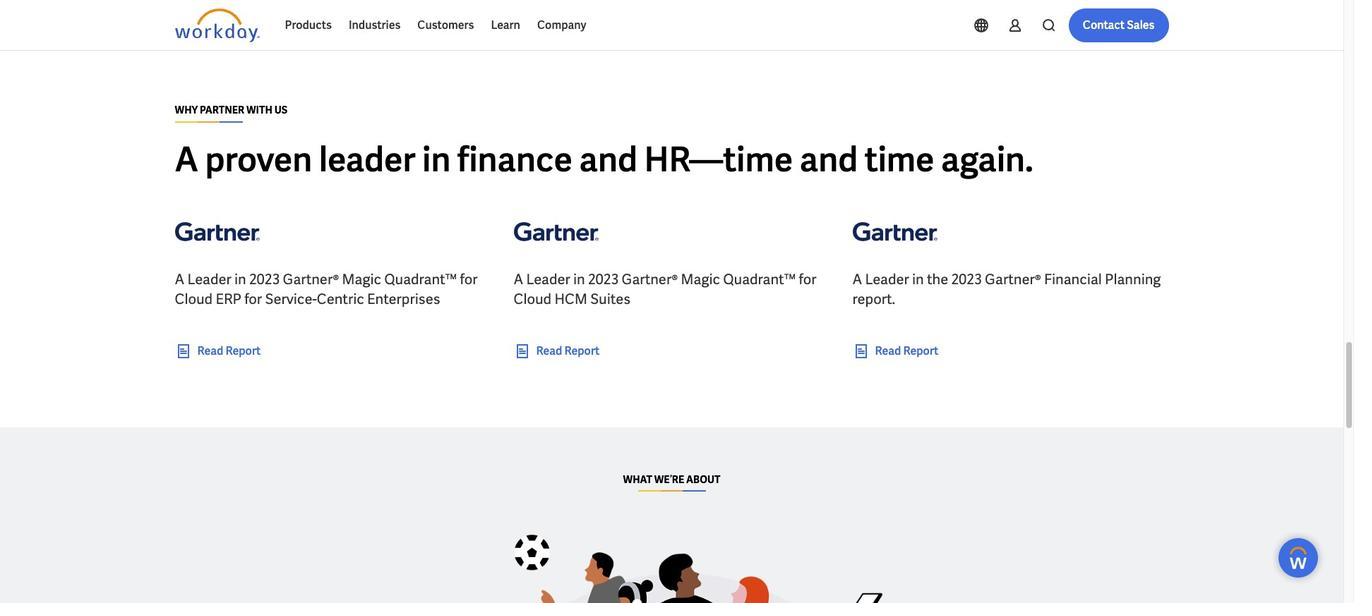 Task type: vqa. For each thing, say whether or not it's contained in the screenshot.
Gamified on the left bottom of the page
no



Task type: describe. For each thing, give the bounding box(es) containing it.
1 and from the left
[[580, 138, 638, 182]]

read report for erp
[[197, 344, 261, 359]]

a for a leader in the 2023 gartner® financial planning report.
[[853, 271, 863, 289]]

for for a leader in 2023 gartner® magic quadrant™ for cloud erp for service-centric enterprises
[[460, 271, 478, 289]]

gartner® for suites
[[622, 271, 678, 289]]

products
[[285, 18, 332, 32]]

how skills-based organizations can use ai to create the jobs of tomorrow blog image
[[175, 0, 745, 21]]

0 horizontal spatial for
[[244, 291, 262, 309]]

in for a leader in the 2023 gartner® financial planning report.
[[913, 271, 924, 289]]

us
[[274, 104, 288, 117]]

service-
[[265, 291, 317, 309]]

with
[[246, 104, 273, 117]]

cloud for a leader in 2023 gartner® magic quadrant™ for cloud hcm suites
[[514, 291, 552, 309]]

industries
[[349, 18, 401, 32]]

a for a leader in 2023 gartner® magic quadrant™ for cloud hcm suites
[[514, 271, 524, 289]]

read report link for hcm
[[514, 344, 600, 361]]

about
[[687, 474, 721, 487]]

partner
[[200, 104, 245, 117]]

gartner® inside the a leader in the 2023 gartner® financial planning report.
[[985, 271, 1042, 289]]

products button
[[277, 8, 340, 42]]

contact sales
[[1083, 18, 1155, 32]]

hcm
[[555, 291, 588, 309]]

leader inside the a leader in the 2023 gartner® financial planning report.
[[866, 271, 910, 289]]

time
[[865, 138, 935, 182]]

gartner image for hcm
[[514, 212, 599, 252]]

magic for for
[[342, 271, 381, 289]]

a leader in the 2023 gartner® financial planning report.
[[853, 271, 1161, 309]]

in for a leader in 2023 gartner® magic quadrant™ for cloud erp for service-centric enterprises
[[235, 271, 246, 289]]

for for a leader in 2023 gartner® magic quadrant™ for cloud hcm suites
[[799, 271, 817, 289]]

finance
[[458, 138, 573, 182]]

report for hcm
[[565, 344, 600, 359]]

leader for hcm
[[527, 271, 571, 289]]

customers
[[418, 18, 474, 32]]

report.
[[853, 291, 896, 309]]

why
[[175, 104, 198, 117]]

quadrant™ for a leader in 2023 gartner® magic quadrant™ for cloud hcm suites
[[723, 271, 796, 289]]

a proven leader in finance and hr—time and time again.
[[175, 138, 1034, 182]]

read for erp
[[197, 344, 223, 359]]

workday employees together on a scooter. image
[[429, 510, 915, 604]]

read for hcm
[[536, 344, 562, 359]]

planning
[[1105, 271, 1161, 289]]

sales
[[1127, 18, 1155, 32]]

2023 for suites
[[588, 271, 619, 289]]



Task type: locate. For each thing, give the bounding box(es) containing it.
1 horizontal spatial read report
[[536, 344, 600, 359]]

1 read from the left
[[197, 344, 223, 359]]

2023 up suites
[[588, 271, 619, 289]]

1 horizontal spatial report
[[565, 344, 600, 359]]

read report link down erp
[[175, 344, 261, 361]]

a inside a leader in 2023 gartner® magic quadrant™ for cloud erp for service-centric enterprises
[[175, 271, 185, 289]]

read report link down hcm
[[514, 344, 600, 361]]

financial
[[1045, 271, 1102, 289]]

in inside the a leader in the 2023 gartner® financial planning report.
[[913, 271, 924, 289]]

industries button
[[340, 8, 409, 42]]

read report link for erp
[[175, 344, 261, 361]]

magic for suites
[[681, 271, 720, 289]]

go to the homepage image
[[175, 8, 260, 42]]

1 horizontal spatial gartner image
[[514, 212, 599, 252]]

read report
[[197, 344, 261, 359], [536, 344, 600, 359], [875, 344, 939, 359]]

2 report from the left
[[565, 344, 600, 359]]

gartner® for for
[[283, 271, 339, 289]]

1 horizontal spatial leader
[[527, 271, 571, 289]]

1 horizontal spatial read report link
[[514, 344, 600, 361]]

2 read report link from the left
[[514, 344, 600, 361]]

gartner® up suites
[[622, 271, 678, 289]]

1 2023 from the left
[[249, 271, 280, 289]]

a leader in 2023 gartner® magic quadrant™ for cloud erp for service-centric enterprises
[[175, 271, 478, 309]]

read down report.
[[875, 344, 901, 359]]

2 gartner image from the left
[[514, 212, 599, 252]]

2 horizontal spatial leader
[[866, 271, 910, 289]]

0 horizontal spatial read report
[[197, 344, 261, 359]]

0 horizontal spatial leader
[[188, 271, 232, 289]]

in left the
[[913, 271, 924, 289]]

3 gartner® from the left
[[985, 271, 1042, 289]]

2 cloud from the left
[[514, 291, 552, 309]]

read down hcm
[[536, 344, 562, 359]]

contact
[[1083, 18, 1125, 32]]

2 2023 from the left
[[588, 271, 619, 289]]

what
[[623, 474, 653, 487]]

in inside a leader in 2023 gartner® magic quadrant™ for cloud erp for service-centric enterprises
[[235, 271, 246, 289]]

cloud left erp
[[175, 291, 213, 309]]

in for a leader in 2023 gartner® magic quadrant™ for cloud hcm suites
[[574, 271, 585, 289]]

1 quadrant™ from the left
[[384, 271, 457, 289]]

company button
[[529, 8, 595, 42]]

read report link down report.
[[853, 344, 939, 361]]

1 read report from the left
[[197, 344, 261, 359]]

leader up hcm
[[527, 271, 571, 289]]

read report down report.
[[875, 344, 939, 359]]

a leader in 2023 gartner® magic quadrant™ for cloud hcm suites
[[514, 271, 817, 309]]

leader inside a leader in 2023 gartner® magic quadrant™ for cloud erp for service-centric enterprises
[[188, 271, 232, 289]]

in
[[422, 138, 451, 182], [235, 271, 246, 289], [574, 271, 585, 289], [913, 271, 924, 289]]

gartner image up hcm
[[514, 212, 599, 252]]

gartner image for erp
[[175, 212, 260, 252]]

magic inside a leader in 2023 gartner® magic quadrant™ for cloud hcm suites
[[681, 271, 720, 289]]

0 horizontal spatial read report link
[[175, 344, 261, 361]]

quadrant™ for a leader in 2023 gartner® magic quadrant™ for cloud erp for service-centric enterprises
[[384, 271, 457, 289]]

2 and from the left
[[800, 138, 858, 182]]

quadrant™
[[384, 271, 457, 289], [723, 271, 796, 289]]

magic
[[342, 271, 381, 289], [681, 271, 720, 289]]

a inside the a leader in the 2023 gartner® financial planning report.
[[853, 271, 863, 289]]

2 horizontal spatial read
[[875, 344, 901, 359]]

1 horizontal spatial for
[[460, 271, 478, 289]]

2 leader from the left
[[527, 271, 571, 289]]

gartner®
[[283, 271, 339, 289], [622, 271, 678, 289], [985, 271, 1042, 289]]

0 horizontal spatial 2023
[[249, 271, 280, 289]]

1 cloud from the left
[[175, 291, 213, 309]]

hr—time
[[644, 138, 793, 182]]

2 read report from the left
[[536, 344, 600, 359]]

1 horizontal spatial cloud
[[514, 291, 552, 309]]

2 magic from the left
[[681, 271, 720, 289]]

leader up erp
[[188, 271, 232, 289]]

2023 inside a leader in 2023 gartner® magic quadrant™ for cloud hcm suites
[[588, 271, 619, 289]]

a
[[175, 138, 198, 182], [175, 271, 185, 289], [514, 271, 524, 289], [853, 271, 863, 289]]

cloud for a leader in 2023 gartner® magic quadrant™ for cloud erp for service-centric enterprises
[[175, 291, 213, 309]]

1 gartner image from the left
[[175, 212, 260, 252]]

0 horizontal spatial magic
[[342, 271, 381, 289]]

0 horizontal spatial report
[[226, 344, 261, 359]]

centric
[[317, 291, 364, 309]]

3 read from the left
[[875, 344, 901, 359]]

2 horizontal spatial read report
[[875, 344, 939, 359]]

gartner® inside a leader in 2023 gartner® magic quadrant™ for cloud hcm suites
[[622, 271, 678, 289]]

1 gartner® from the left
[[283, 271, 339, 289]]

gartner image up erp
[[175, 212, 260, 252]]

in inside a leader in 2023 gartner® magic quadrant™ for cloud hcm suites
[[574, 271, 585, 289]]

0 horizontal spatial cloud
[[175, 291, 213, 309]]

1 magic from the left
[[342, 271, 381, 289]]

the
[[927, 271, 949, 289]]

cloud inside a leader in 2023 gartner® magic quadrant™ for cloud hcm suites
[[514, 291, 552, 309]]

customers button
[[409, 8, 483, 42]]

2023 up service-
[[249, 271, 280, 289]]

2 horizontal spatial report
[[904, 344, 939, 359]]

2 horizontal spatial 2023
[[952, 271, 982, 289]]

cloud inside a leader in 2023 gartner® magic quadrant™ for cloud erp for service-centric enterprises
[[175, 291, 213, 309]]

for
[[460, 271, 478, 289], [799, 271, 817, 289], [244, 291, 262, 309]]

3 2023 from the left
[[952, 271, 982, 289]]

cloud
[[175, 291, 213, 309], [514, 291, 552, 309]]

leader for erp
[[188, 271, 232, 289]]

read down erp
[[197, 344, 223, 359]]

read
[[197, 344, 223, 359], [536, 344, 562, 359], [875, 344, 901, 359]]

suites
[[591, 291, 631, 309]]

for inside a leader in 2023 gartner® magic quadrant™ for cloud hcm suites
[[799, 271, 817, 289]]

0 horizontal spatial read
[[197, 344, 223, 359]]

quadrant™ inside a leader in 2023 gartner® magic quadrant™ for cloud hcm suites
[[723, 271, 796, 289]]

report for erp
[[226, 344, 261, 359]]

leader inside a leader in 2023 gartner® magic quadrant™ for cloud hcm suites
[[527, 271, 571, 289]]

3 leader from the left
[[866, 271, 910, 289]]

in right 'leader'
[[422, 138, 451, 182]]

in up erp
[[235, 271, 246, 289]]

again.
[[942, 138, 1034, 182]]

2 gartner® from the left
[[622, 271, 678, 289]]

report
[[226, 344, 261, 359], [565, 344, 600, 359], [904, 344, 939, 359]]

magic inside a leader in 2023 gartner® magic quadrant™ for cloud erp for service-centric enterprises
[[342, 271, 381, 289]]

read report for hcm
[[536, 344, 600, 359]]

3 read report from the left
[[875, 344, 939, 359]]

2023 inside a leader in 2023 gartner® magic quadrant™ for cloud erp for service-centric enterprises
[[249, 271, 280, 289]]

what we're about
[[623, 474, 721, 487]]

1 horizontal spatial 2023
[[588, 271, 619, 289]]

company
[[537, 18, 587, 32]]

contact sales link
[[1069, 8, 1169, 42]]

2 horizontal spatial gartner image
[[853, 212, 938, 252]]

and
[[580, 138, 638, 182], [800, 138, 858, 182]]

gartner® left financial
[[985, 271, 1042, 289]]

2 quadrant™ from the left
[[723, 271, 796, 289]]

2 read from the left
[[536, 344, 562, 359]]

a inside a leader in 2023 gartner® magic quadrant™ for cloud hcm suites
[[514, 271, 524, 289]]

0 horizontal spatial gartner image
[[175, 212, 260, 252]]

read report link
[[175, 344, 261, 361], [514, 344, 600, 361], [853, 344, 939, 361]]

read report down hcm
[[536, 344, 600, 359]]

2023
[[249, 271, 280, 289], [588, 271, 619, 289], [952, 271, 982, 289]]

2 horizontal spatial read report link
[[853, 344, 939, 361]]

gartner® up service-
[[283, 271, 339, 289]]

1 horizontal spatial and
[[800, 138, 858, 182]]

why partner with us
[[175, 104, 288, 117]]

learn
[[491, 18, 521, 32]]

read report down erp
[[197, 344, 261, 359]]

erp
[[216, 291, 241, 309]]

1 leader from the left
[[188, 271, 232, 289]]

learn button
[[483, 8, 529, 42]]

leader
[[188, 271, 232, 289], [527, 271, 571, 289], [866, 271, 910, 289]]

cloud left hcm
[[514, 291, 552, 309]]

3 read report link from the left
[[853, 344, 939, 361]]

2023 for for
[[249, 271, 280, 289]]

gartner image up the
[[853, 212, 938, 252]]

0 horizontal spatial gartner®
[[283, 271, 339, 289]]

3 report from the left
[[904, 344, 939, 359]]

enterprises
[[367, 291, 440, 309]]

in up hcm
[[574, 271, 585, 289]]

2023 inside the a leader in the 2023 gartner® financial planning report.
[[952, 271, 982, 289]]

2023 right the
[[952, 271, 982, 289]]

0 horizontal spatial and
[[580, 138, 638, 182]]

3 gartner image from the left
[[853, 212, 938, 252]]

gartner image
[[175, 212, 260, 252], [514, 212, 599, 252], [853, 212, 938, 252]]

a for a proven leader in finance and hr—time and time again.
[[175, 138, 198, 182]]

leader
[[319, 138, 416, 182]]

leader up report.
[[866, 271, 910, 289]]

a for a leader in 2023 gartner® magic quadrant™ for cloud erp for service-centric enterprises
[[175, 271, 185, 289]]

2 horizontal spatial for
[[799, 271, 817, 289]]

1 report from the left
[[226, 344, 261, 359]]

1 horizontal spatial gartner®
[[622, 271, 678, 289]]

1 read report link from the left
[[175, 344, 261, 361]]

0 horizontal spatial quadrant™
[[384, 271, 457, 289]]

1 horizontal spatial read
[[536, 344, 562, 359]]

gartner® inside a leader in 2023 gartner® magic quadrant™ for cloud erp for service-centric enterprises
[[283, 271, 339, 289]]

we're
[[655, 474, 685, 487]]

proven
[[205, 138, 312, 182]]

1 horizontal spatial magic
[[681, 271, 720, 289]]

1 horizontal spatial quadrant™
[[723, 271, 796, 289]]

quadrant™ inside a leader in 2023 gartner® magic quadrant™ for cloud erp for service-centric enterprises
[[384, 271, 457, 289]]

2 horizontal spatial gartner®
[[985, 271, 1042, 289]]



